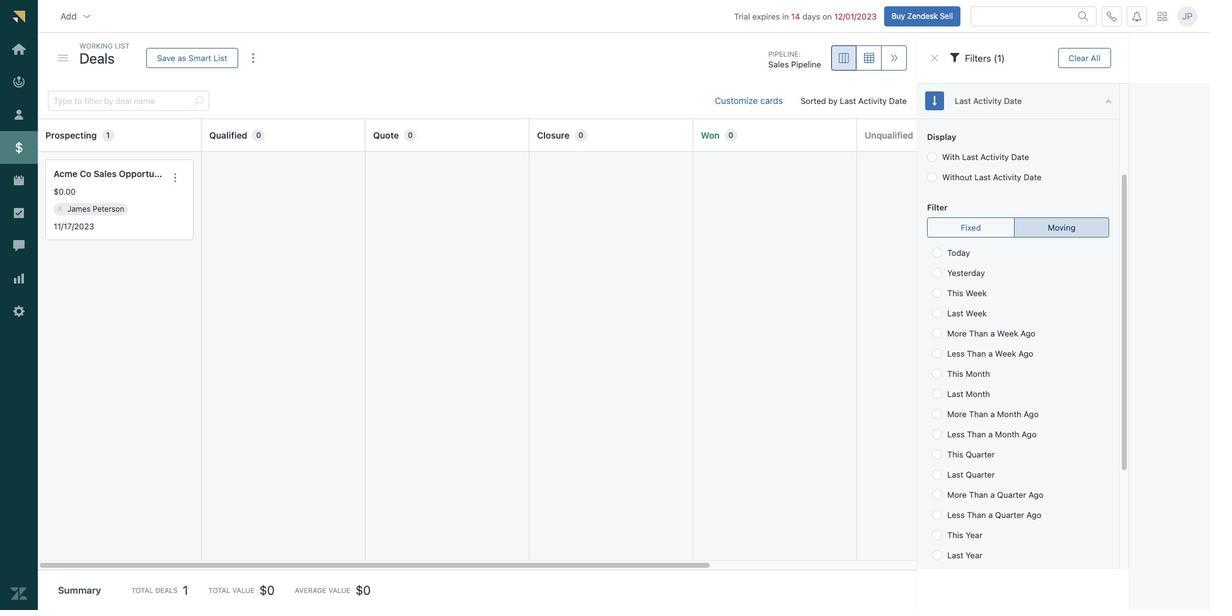 Task type: vqa. For each thing, say whether or not it's contained in the screenshot.
the Less Than a Week Ago
yes



Task type: locate. For each thing, give the bounding box(es) containing it.
0 vertical spatial less
[[947, 349, 965, 359]]

14
[[791, 11, 800, 21]]

date
[[1004, 96, 1022, 106], [889, 96, 907, 106], [1011, 152, 1029, 162], [1024, 172, 1042, 182]]

clear all
[[1069, 53, 1100, 63]]

overflow vertical fill image
[[248, 53, 258, 63]]

3 this from the top
[[947, 449, 963, 459]]

2 year from the top
[[966, 550, 983, 560]]

Type to filter by deal name field
[[54, 91, 188, 110]]

1 horizontal spatial deals
[[155, 586, 178, 594]]

0 vertical spatial year
[[966, 530, 983, 540]]

1 horizontal spatial 1
[[183, 583, 188, 597]]

2 value from the left
[[328, 586, 351, 594]]

this up last quarter
[[947, 449, 963, 459]]

by
[[828, 96, 838, 106]]

than for less than a month ago
[[967, 429, 986, 439]]

this down yesterday
[[947, 288, 963, 298]]

1 horizontal spatial $0
[[356, 583, 371, 597]]

year down "this year"
[[966, 550, 983, 560]]

than up "this year"
[[967, 510, 986, 520]]

ago
[[1021, 328, 1036, 338], [1019, 349, 1034, 359], [1024, 409, 1039, 419], [1022, 429, 1037, 439], [1029, 490, 1044, 500], [1027, 510, 1042, 520]]

year up the last year
[[966, 530, 983, 540]]

list
[[115, 42, 130, 50], [214, 53, 227, 63]]

value
[[232, 586, 254, 594], [328, 586, 351, 594]]

0 horizontal spatial 1
[[106, 130, 110, 140]]

2 total from the left
[[208, 586, 230, 594]]

less up "this year"
[[947, 510, 965, 520]]

0 vertical spatial 1
[[106, 130, 110, 140]]

angle up image
[[1105, 95, 1112, 106]]

ago for less than a quarter ago
[[1027, 510, 1042, 520]]

pipeline
[[791, 60, 821, 70]]

1 total from the left
[[131, 586, 153, 594]]

1 horizontal spatial list
[[214, 53, 227, 63]]

value for total value $0
[[232, 586, 254, 594]]

this quarter
[[947, 449, 995, 459]]

moving button
[[1014, 217, 1109, 238]]

less up this month
[[947, 349, 965, 359]]

1 vertical spatial year
[[966, 550, 983, 560]]

this for this month
[[947, 369, 963, 379]]

0 horizontal spatial list
[[115, 42, 130, 50]]

jp button
[[1177, 6, 1198, 26]]

quarter up less than a quarter ago
[[997, 490, 1026, 500]]

ago down more than a month ago
[[1022, 429, 1037, 439]]

more down last quarter
[[947, 490, 967, 500]]

1 more from the top
[[947, 328, 967, 338]]

this up the last year
[[947, 530, 963, 540]]

clear
[[1069, 53, 1089, 63]]

2 more from the top
[[947, 409, 967, 419]]

0 horizontal spatial sales
[[94, 168, 117, 179]]

4 this from the top
[[947, 530, 963, 540]]

ago down more than a quarter ago
[[1027, 510, 1042, 520]]

0 right quote
[[408, 130, 413, 140]]

search image
[[193, 96, 204, 106]]

$0 right average
[[356, 583, 371, 597]]

ago for less than a week ago
[[1019, 349, 1034, 359]]

a up less than a month ago
[[990, 409, 995, 419]]

list inside button
[[214, 53, 227, 63]]

1 down the type to filter by deal name field
[[106, 130, 110, 140]]

working
[[79, 42, 113, 50]]

$0 left average
[[260, 583, 275, 597]]

0
[[256, 130, 261, 140], [408, 130, 413, 140], [578, 130, 584, 140], [728, 130, 733, 140]]

$0.00
[[54, 187, 76, 197]]

2 0 from the left
[[408, 130, 413, 140]]

last right 'long arrow down' icon
[[955, 96, 971, 106]]

(1)
[[994, 52, 1005, 64]]

qualified
[[209, 130, 247, 140]]

calls image
[[1107, 11, 1117, 21]]

0 vertical spatial sales
[[768, 60, 789, 70]]

1 horizontal spatial total
[[208, 586, 230, 594]]

than for less than a quarter ago
[[967, 510, 986, 520]]

0 vertical spatial more
[[947, 328, 967, 338]]

days
[[802, 11, 820, 21]]

this up last month
[[947, 369, 963, 379]]

less up this quarter
[[947, 429, 965, 439]]

0 horizontal spatial $0
[[260, 583, 275, 597]]

opportunity
[[119, 168, 170, 179]]

less
[[947, 349, 965, 359], [947, 429, 965, 439], [947, 510, 965, 520]]

1 this from the top
[[947, 288, 963, 298]]

than for less than a week ago
[[967, 349, 986, 359]]

1 year from the top
[[966, 530, 983, 540]]

unqualified
[[865, 130, 913, 140]]

0 horizontal spatial total
[[131, 586, 153, 594]]

less for less than a week ago
[[947, 349, 965, 359]]

closure
[[537, 130, 570, 140]]

in
[[782, 11, 789, 21]]

1 less from the top
[[947, 349, 965, 359]]

2 vertical spatial less
[[947, 510, 965, 520]]

total inside total deals 1
[[131, 586, 153, 594]]

month up last month
[[966, 369, 990, 379]]

on
[[823, 11, 832, 21]]

1 value from the left
[[232, 586, 254, 594]]

1 0 from the left
[[256, 130, 261, 140]]

sales down pipeline:
[[768, 60, 789, 70]]

week
[[966, 288, 987, 298], [966, 308, 987, 318], [997, 328, 1018, 338], [995, 349, 1016, 359]]

a down more than a month ago
[[988, 429, 993, 439]]

total right summary
[[131, 586, 153, 594]]

all
[[1091, 53, 1100, 63]]

sales
[[768, 60, 789, 70], [94, 168, 117, 179]]

value inside average value $0
[[328, 586, 351, 594]]

total
[[131, 586, 153, 594], [208, 586, 230, 594]]

date up without last activity date
[[1011, 152, 1029, 162]]

week down this week
[[966, 308, 987, 318]]

1
[[106, 130, 110, 140], [183, 583, 188, 597]]

2 vertical spatial more
[[947, 490, 967, 500]]

0 horizontal spatial value
[[232, 586, 254, 594]]

4 0 from the left
[[728, 130, 733, 140]]

3 0 from the left
[[578, 130, 584, 140]]

buy zendesk sell button
[[884, 6, 961, 26]]

without last activity date
[[942, 172, 1042, 182]]

1 vertical spatial sales
[[94, 168, 117, 179]]

activity down with last activity date
[[993, 172, 1021, 182]]

a up less than a week ago
[[990, 328, 995, 338]]

a for more than a quarter ago
[[990, 490, 995, 500]]

filter fill image
[[950, 52, 960, 62]]

more than a quarter ago
[[947, 490, 1044, 500]]

buy
[[892, 11, 905, 21]]

more down last month
[[947, 409, 967, 419]]

list right smart
[[214, 53, 227, 63]]

1 $0 from the left
[[260, 583, 275, 597]]

display
[[927, 132, 956, 142]]

0 vertical spatial list
[[115, 42, 130, 50]]

$0 for average value $0
[[356, 583, 371, 597]]

a for more than a month ago
[[990, 409, 995, 419]]

more
[[947, 328, 967, 338], [947, 409, 967, 419], [947, 490, 967, 500]]

list right working
[[115, 42, 130, 50]]

today
[[947, 248, 970, 258]]

0 vertical spatial deals
[[79, 49, 115, 66]]

quote
[[373, 130, 399, 140]]

total right total deals 1
[[208, 586, 230, 594]]

acme co sales opportunity link
[[54, 168, 170, 181]]

last activity date
[[955, 96, 1022, 106]]

month up less than a month ago
[[997, 409, 1022, 419]]

value for average value $0
[[328, 586, 351, 594]]

bell image
[[1132, 11, 1142, 21]]

acme
[[54, 168, 78, 179]]

ago up less than a quarter ago
[[1029, 490, 1044, 500]]

more down last week on the right bottom of the page
[[947, 328, 967, 338]]

a down more than a quarter ago
[[988, 510, 993, 520]]

co
[[80, 168, 91, 179]]

as
[[178, 53, 186, 63]]

ago up less than a week ago
[[1021, 328, 1036, 338]]

trial
[[734, 11, 750, 21]]

1 horizontal spatial value
[[328, 586, 351, 594]]

than down last quarter
[[969, 490, 988, 500]]

11/17/2023
[[54, 221, 94, 231]]

more than a month ago
[[947, 409, 1039, 419]]

than up this month
[[967, 349, 986, 359]]

1 vertical spatial list
[[214, 53, 227, 63]]

year
[[966, 530, 983, 540], [966, 550, 983, 560]]

sales right co
[[94, 168, 117, 179]]

a up less than a quarter ago
[[990, 490, 995, 500]]

total value $0
[[208, 583, 275, 597]]

list inside 'working list deals'
[[115, 42, 130, 50]]

than
[[969, 328, 988, 338], [967, 349, 986, 359], [969, 409, 988, 419], [967, 429, 986, 439], [969, 490, 988, 500], [967, 510, 986, 520]]

0 horizontal spatial deals
[[79, 49, 115, 66]]

without
[[942, 172, 972, 182]]

clear all button
[[1058, 48, 1111, 68]]

ago up less than a month ago
[[1024, 409, 1039, 419]]

prospecting
[[45, 130, 97, 140]]

3 less from the top
[[947, 510, 965, 520]]

date down (1)
[[1004, 96, 1022, 106]]

year for this year
[[966, 530, 983, 540]]

acme co sales opportunity
[[54, 168, 170, 179]]

a down more than a week ago at the right bottom of the page
[[988, 349, 993, 359]]

0 right "qualified"
[[256, 130, 261, 140]]

this
[[947, 288, 963, 298], [947, 369, 963, 379], [947, 449, 963, 459], [947, 530, 963, 540]]

sell
[[940, 11, 953, 21]]

last right by
[[840, 96, 856, 106]]

than down last week on the right bottom of the page
[[969, 328, 988, 338]]

2 this from the top
[[947, 369, 963, 379]]

less than a quarter ago
[[947, 510, 1042, 520]]

total inside "total value $0"
[[208, 586, 230, 594]]

customize cards
[[715, 95, 783, 106]]

than down last month
[[969, 409, 988, 419]]

fixed
[[961, 222, 981, 232]]

1 vertical spatial more
[[947, 409, 967, 419]]

this month
[[947, 369, 990, 379]]

1 vertical spatial deals
[[155, 586, 178, 594]]

filter
[[927, 202, 948, 212]]

1 horizontal spatial sales
[[768, 60, 789, 70]]

than for more than a week ago
[[969, 328, 988, 338]]

1 left "total value $0"
[[183, 583, 188, 597]]

last
[[955, 96, 971, 106], [840, 96, 856, 106], [962, 152, 978, 162], [975, 172, 991, 182], [947, 308, 964, 318], [947, 389, 964, 399], [947, 470, 964, 480], [947, 550, 964, 560]]

activity
[[973, 96, 1002, 106], [858, 96, 887, 106], [981, 152, 1009, 162], [993, 172, 1021, 182]]

than for more than a quarter ago
[[969, 490, 988, 500]]

0 right won
[[728, 130, 733, 140]]

value inside "total value $0"
[[232, 586, 254, 594]]

ago down more than a week ago at the right bottom of the page
[[1019, 349, 1034, 359]]

2 $0 from the left
[[356, 583, 371, 597]]

0 right closure
[[578, 130, 584, 140]]

1 vertical spatial less
[[947, 429, 965, 439]]

ago for more than a week ago
[[1021, 328, 1036, 338]]

save as smart list button
[[146, 48, 238, 68]]

last down with last activity date
[[975, 172, 991, 182]]

a for less than a week ago
[[988, 349, 993, 359]]

this year
[[947, 530, 983, 540]]

total for $0
[[208, 586, 230, 594]]

search image
[[1078, 11, 1088, 21]]

deals
[[79, 49, 115, 66], [155, 586, 178, 594]]

zendesk products image
[[1158, 12, 1167, 21]]

2 less from the top
[[947, 429, 965, 439]]

3 more from the top
[[947, 490, 967, 500]]

total deals 1
[[131, 583, 188, 597]]

zendesk image
[[11, 586, 27, 602]]

than up this quarter
[[967, 429, 986, 439]]



Task type: describe. For each thing, give the bounding box(es) containing it.
expires
[[752, 11, 780, 21]]

cancel image
[[930, 53, 940, 63]]

filters (1)
[[965, 52, 1005, 64]]

long arrow down image
[[933, 95, 937, 106]]

0 for quote
[[408, 130, 413, 140]]

more for more than a week ago
[[947, 328, 967, 338]]

cards
[[760, 95, 783, 106]]

zendesk
[[907, 11, 938, 21]]

last down "this year"
[[947, 550, 964, 560]]

save as smart list
[[157, 53, 227, 63]]

quarter down this quarter
[[966, 470, 995, 480]]

sorted
[[801, 96, 826, 106]]

pipeline: sales pipeline
[[768, 50, 821, 70]]

james
[[67, 204, 91, 213]]

quarter down more than a quarter ago
[[995, 510, 1024, 520]]

last quarter
[[947, 470, 995, 480]]

handler image
[[58, 55, 68, 61]]

year for last year
[[966, 550, 983, 560]]

week down more than a week ago at the right bottom of the page
[[995, 349, 1016, 359]]

0 for won
[[728, 130, 733, 140]]

pipeline:
[[768, 50, 801, 58]]

this for this quarter
[[947, 449, 963, 459]]

activity down filters (1)
[[973, 96, 1002, 106]]

peterson
[[93, 204, 124, 213]]

month down more than a month ago
[[995, 429, 1019, 439]]

less than a month ago
[[947, 429, 1037, 439]]

last down this week
[[947, 308, 964, 318]]

$0 for total value $0
[[260, 583, 275, 597]]

fixed button
[[927, 217, 1015, 238]]

less than a week ago
[[947, 349, 1034, 359]]

trial expires in 14 days on 12/01/2023
[[734, 11, 877, 21]]

jp
[[1182, 11, 1193, 21]]

last down this quarter
[[947, 470, 964, 480]]

summary
[[58, 585, 101, 596]]

a for less than a month ago
[[988, 429, 993, 439]]

last month
[[947, 389, 990, 399]]

buy zendesk sell
[[892, 11, 953, 21]]

yesterday
[[947, 268, 985, 278]]

1 vertical spatial 1
[[183, 583, 188, 597]]

more than a week ago
[[947, 328, 1036, 338]]

moving
[[1048, 222, 1076, 232]]

average
[[295, 586, 326, 594]]

12/01/2023
[[834, 11, 877, 21]]

more for more than a quarter ago
[[947, 490, 967, 500]]

last right with at the right top of page
[[962, 152, 978, 162]]

0 for closure
[[578, 130, 584, 140]]

add button
[[50, 4, 102, 29]]

with
[[942, 152, 960, 162]]

james peterson
[[67, 204, 124, 213]]

sales inside pipeline: sales pipeline
[[768, 60, 789, 70]]

less for less than a quarter ago
[[947, 510, 965, 520]]

than for more than a month ago
[[969, 409, 988, 419]]

contacts image
[[57, 207, 62, 212]]

customize
[[715, 95, 758, 106]]

activity up without last activity date
[[981, 152, 1009, 162]]

week up last week on the right bottom of the page
[[966, 288, 987, 298]]

quarter up last quarter
[[966, 449, 995, 459]]

average value $0
[[295, 583, 371, 597]]

a for more than a week ago
[[990, 328, 995, 338]]

last year
[[947, 550, 983, 560]]

month down this month
[[966, 389, 990, 399]]

0 for qualified
[[256, 130, 261, 140]]

date up unqualified
[[889, 96, 907, 106]]

total for 1
[[131, 586, 153, 594]]

last down this month
[[947, 389, 964, 399]]

ago for less than a month ago
[[1022, 429, 1037, 439]]

customize cards button
[[705, 88, 793, 114]]

working list deals
[[79, 42, 130, 66]]

this for this week
[[947, 288, 963, 298]]

week up less than a week ago
[[997, 328, 1018, 338]]

deals inside 'working list deals'
[[79, 49, 115, 66]]

smart
[[189, 53, 211, 63]]

less for less than a month ago
[[947, 429, 965, 439]]

with last activity date
[[942, 152, 1029, 162]]

add
[[61, 10, 77, 21]]

this week
[[947, 288, 987, 298]]

date down with last activity date
[[1024, 172, 1042, 182]]

sorted by last activity date
[[801, 96, 907, 106]]

a for less than a quarter ago
[[988, 510, 993, 520]]

more for more than a month ago
[[947, 409, 967, 419]]

won
[[701, 130, 720, 140]]

save
[[157, 53, 175, 63]]

last week
[[947, 308, 987, 318]]

this for this year
[[947, 530, 963, 540]]

activity up unqualified
[[858, 96, 887, 106]]

deals inside total deals 1
[[155, 586, 178, 594]]

chevron down image
[[82, 11, 92, 21]]

ago for more than a quarter ago
[[1029, 490, 1044, 500]]

ago for more than a month ago
[[1024, 409, 1039, 419]]

filters
[[965, 52, 991, 64]]



